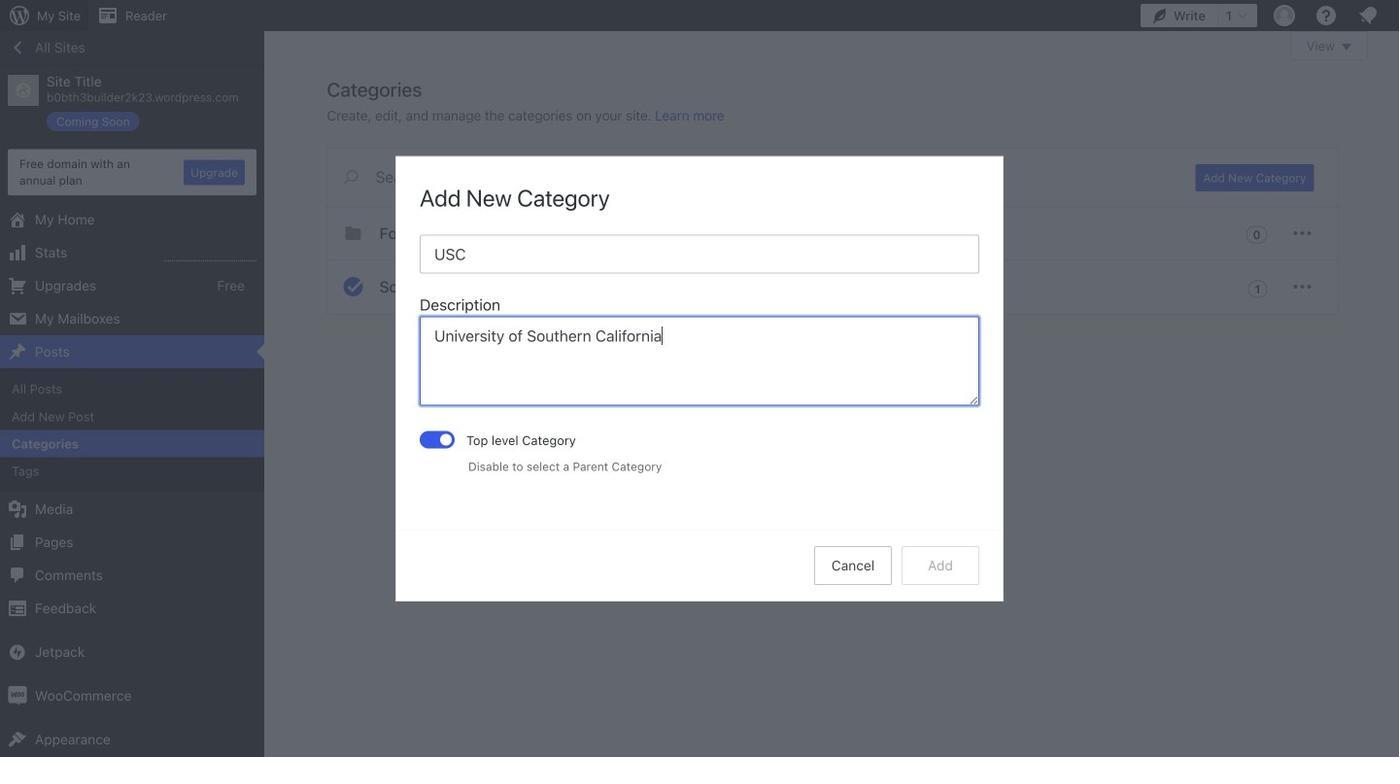 Task type: locate. For each thing, give the bounding box(es) containing it.
socialing image
[[342, 275, 365, 298]]

row
[[327, 207, 1338, 314]]

toggle menu image
[[1291, 222, 1315, 245], [1291, 275, 1315, 298]]

None search field
[[327, 149, 1173, 205]]

manage your notifications image
[[1357, 4, 1380, 27]]

help image
[[1315, 4, 1338, 27]]

group
[[420, 293, 980, 411]]

1 vertical spatial toggle menu image
[[1291, 275, 1315, 298]]

img image
[[8, 686, 27, 706]]

1 toggle menu image from the top
[[1291, 222, 1315, 245]]

main content
[[327, 31, 1369, 314]]

dialog
[[397, 157, 1003, 600]]

0 vertical spatial toggle menu image
[[1291, 222, 1315, 245]]

None text field
[[420, 316, 980, 406]]

highest hourly views 0 image
[[164, 249, 257, 262]]

2 toggle menu image from the top
[[1291, 275, 1315, 298]]

list item
[[1391, 99, 1400, 170], [1391, 200, 1400, 291], [1391, 291, 1400, 383], [1391, 383, 1400, 455]]

2 list item from the top
[[1391, 200, 1400, 291]]



Task type: vqa. For each thing, say whether or not it's contained in the screenshot.
List Item
yes



Task type: describe. For each thing, give the bounding box(es) containing it.
4 list item from the top
[[1391, 383, 1400, 455]]

folder image
[[342, 222, 365, 245]]

3 list item from the top
[[1391, 291, 1400, 383]]

toggle menu image for socialing 'icon'
[[1291, 275, 1315, 298]]

closed image
[[1342, 44, 1352, 51]]

update your profile, personal settings, and more image
[[1273, 4, 1297, 27]]

New Category Name text field
[[420, 234, 980, 273]]

toggle menu image for folder icon
[[1291, 222, 1315, 245]]

1 list item from the top
[[1391, 99, 1400, 170]]



